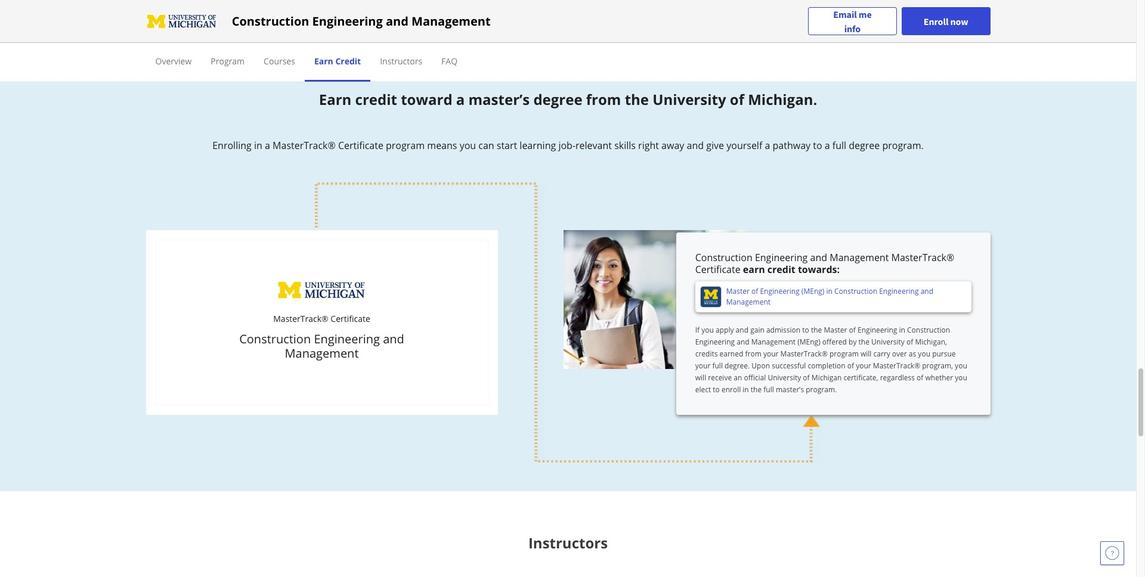 Task type: vqa. For each thing, say whether or not it's contained in the screenshot.
right
yes



Task type: describe. For each thing, give the bounding box(es) containing it.
michigan,
[[916, 337, 948, 348]]

program. inside if you apply and gain admission to the master of engineering in construction engineering and management (meng) offered by the university of michigan, credits earned from your mastertrack® program will carry over as you pursue your full degree.  upon successful completion of your mastertrack® program, you will receive an official university of michigan certificate, regardless of whether you elect to enroll in the full master's program.
[[806, 385, 837, 395]]

right
[[639, 139, 659, 152]]

certificate inside construction engineering and management mastertrack® certificate
[[696, 263, 741, 277]]

1 horizontal spatial your
[[764, 349, 779, 359]]

of left whether
[[917, 373, 924, 383]]

0 horizontal spatial degree
[[534, 90, 583, 109]]

master inside if you apply and gain admission to the master of engineering in construction engineering and management (meng) offered by the university of michigan, credits earned from your mastertrack® program will carry over as you pursue your full degree.  upon successful completion of your mastertrack® program, you will receive an official university of michigan certificate, regardless of whether you elect to enroll in the full master's program.
[[824, 325, 848, 336]]

of left michigan.
[[730, 90, 745, 109]]

learning
[[520, 139, 556, 152]]

earn credit
[[314, 56, 361, 67]]

1 horizontal spatial will
[[861, 349, 872, 359]]

0 vertical spatial to
[[814, 139, 823, 152]]

courses
[[264, 56, 295, 67]]

pathway
[[773, 139, 811, 152]]

start
[[497, 139, 518, 152]]

carry
[[874, 349, 891, 359]]

in right enroll in the right of the page
[[743, 385, 749, 395]]

program
[[211, 56, 245, 67]]

2 vertical spatial to
[[713, 385, 720, 395]]

relevant
[[576, 139, 612, 152]]

management up faq
[[412, 13, 491, 29]]

email me info button
[[809, 7, 897, 36]]

michigan
[[812, 373, 842, 383]]

in up over
[[900, 325, 906, 336]]

upon
[[752, 361, 771, 371]]

earn credit link
[[314, 56, 361, 67]]

overview
[[155, 56, 192, 67]]

1 horizontal spatial full
[[764, 385, 775, 395]]

faq
[[442, 56, 458, 67]]

1 horizontal spatial university
[[768, 373, 802, 383]]

earn for earn credit
[[314, 56, 333, 67]]

info
[[845, 22, 861, 34]]

university of michigan image for construction
[[146, 12, 218, 31]]

degree.
[[725, 361, 750, 371]]

the right admission
[[812, 325, 823, 336]]

master inside master of engineering (meng) in construction engineering and management
[[727, 287, 750, 297]]

construction inside the construction engineering and management
[[239, 331, 311, 347]]

0 horizontal spatial your
[[696, 361, 711, 371]]

email me info
[[834, 8, 872, 34]]

if you apply and gain admission to the master of engineering in construction engineering and management (meng) offered by the university of michigan, credits earned from your mastertrack® program will carry over as you pursue your full degree.  upon successful completion of your mastertrack® program, you will receive an official university of michigan certificate, regardless of whether you elect to enroll in the full master's program.
[[696, 325, 968, 395]]

help center image
[[1106, 547, 1120, 561]]

courses link
[[264, 56, 295, 67]]

in inside master of engineering (meng) in construction engineering and management
[[827, 287, 833, 297]]

towards:
[[798, 263, 840, 277]]

certificate menu element
[[146, 43, 991, 82]]

toward
[[401, 90, 453, 109]]

1 vertical spatial instructors
[[529, 534, 608, 553]]

the right by
[[859, 337, 870, 348]]

receive
[[709, 373, 732, 383]]

construction inside if you apply and gain admission to the master of engineering in construction engineering and management (meng) offered by the university of michigan, credits earned from your mastertrack® program will carry over as you pursue your full degree.  upon successful completion of your mastertrack® program, you will receive an official university of michigan certificate, regardless of whether you elect to enroll in the full master's program.
[[908, 325, 951, 336]]

enroll
[[722, 385, 741, 395]]

faq link
[[442, 56, 458, 67]]

means
[[427, 139, 457, 152]]

management inside master of engineering (meng) in construction engineering and management
[[727, 297, 771, 308]]

from inside if you apply and gain admission to the master of engineering in construction engineering and management (meng) offered by the university of michigan, credits earned from your mastertrack® program will carry over as you pursue your full degree.  upon successful completion of your mastertrack® program, you will receive an official university of michigan certificate, regardless of whether you elect to enroll in the full master's program.
[[746, 349, 762, 359]]

university of michigan image
[[701, 287, 722, 308]]

enrolling
[[213, 139, 252, 152]]

can
[[479, 139, 495, 152]]

program inside if you apply and gain admission to the master of engineering in construction engineering and management (meng) offered by the university of michigan, credits earned from your mastertrack® program will carry over as you pursue your full degree.  upon successful completion of your mastertrack® program, you will receive an official university of michigan certificate, regardless of whether you elect to enroll in the full master's program.
[[830, 349, 859, 359]]

2 horizontal spatial full
[[833, 139, 847, 152]]

1 vertical spatial full
[[713, 361, 723, 371]]

by
[[849, 337, 857, 348]]

credit for toward
[[355, 90, 397, 109]]

mastertrack® certificate
[[273, 313, 371, 325]]

earn credit towards:
[[744, 263, 840, 277]]

a right yourself
[[765, 139, 771, 152]]

a right pathway
[[825, 139, 831, 152]]

(meng) inside master of engineering (meng) in construction engineering and management
[[802, 287, 825, 297]]

of left michigan
[[804, 373, 810, 383]]

and inside construction engineering and management mastertrack® certificate
[[811, 251, 828, 265]]

master of engineering (meng) in construction engineering and management link
[[727, 287, 934, 308]]

0 horizontal spatial program
[[386, 139, 425, 152]]

if
[[696, 325, 700, 336]]

earn credit toward a master's degree from the university of michigan.
[[319, 90, 818, 109]]

1 vertical spatial construction engineering and management
[[239, 331, 405, 362]]

enroll now button
[[902, 7, 991, 35]]

overview link
[[155, 56, 192, 67]]

2 vertical spatial certificate
[[331, 313, 371, 325]]

0 horizontal spatial from
[[587, 90, 622, 109]]

construction up courses link at the top left of page
[[232, 13, 309, 29]]

a right enrolling
[[265, 139, 270, 152]]

you left can
[[460, 139, 476, 152]]

1 vertical spatial to
[[803, 325, 810, 336]]

credit
[[336, 56, 361, 67]]

over
[[893, 349, 908, 359]]

engineering inside construction engineering and management mastertrack® certificate
[[756, 251, 808, 265]]



Task type: locate. For each thing, give the bounding box(es) containing it.
0 horizontal spatial instructors
[[380, 56, 423, 67]]

instructors inside certificate menu element
[[380, 56, 423, 67]]

certificate,
[[844, 373, 879, 383]]

to down receive
[[713, 385, 720, 395]]

0 vertical spatial degree
[[534, 90, 583, 109]]

management
[[412, 13, 491, 29], [830, 251, 889, 265], [727, 297, 771, 308], [752, 337, 796, 348], [285, 346, 359, 362]]

now
[[951, 15, 969, 27]]

credit for towards:
[[768, 263, 796, 277]]

university down "successful"
[[768, 373, 802, 383]]

credit down instructors link
[[355, 90, 397, 109]]

to right admission
[[803, 325, 810, 336]]

1 vertical spatial (meng)
[[798, 337, 821, 348]]

program link
[[211, 56, 245, 67]]

to right pathway
[[814, 139, 823, 152]]

full up receive
[[713, 361, 723, 371]]

a right the toward
[[456, 90, 465, 109]]

construction engineering and management mastertrack® certificate
[[696, 251, 955, 277]]

construction engineering and management up the credit
[[232, 13, 491, 29]]

an
[[734, 373, 743, 383]]

1 horizontal spatial university of michigan image
[[277, 279, 367, 303]]

the
[[625, 90, 649, 109], [812, 325, 823, 336], [859, 337, 870, 348], [751, 385, 762, 395]]

1 horizontal spatial program
[[830, 349, 859, 359]]

email
[[834, 8, 857, 20]]

and inside the construction engineering and management
[[383, 331, 405, 347]]

(meng) down towards:
[[802, 287, 825, 297]]

construction inside construction engineering and management mastertrack® certificate
[[696, 251, 753, 265]]

credit right earn
[[768, 263, 796, 277]]

certificate
[[338, 139, 384, 152], [696, 263, 741, 277], [331, 313, 371, 325]]

0 vertical spatial university of michigan image
[[146, 12, 218, 31]]

0 vertical spatial full
[[833, 139, 847, 152]]

management up gain
[[727, 297, 771, 308]]

full
[[833, 139, 847, 152], [713, 361, 723, 371], [764, 385, 775, 395]]

from up upon at the bottom right
[[746, 349, 762, 359]]

will
[[861, 349, 872, 359], [696, 373, 707, 383]]

0 vertical spatial program.
[[883, 139, 924, 152]]

your
[[764, 349, 779, 359], [696, 361, 711, 371], [857, 361, 872, 371]]

admission
[[767, 325, 801, 336]]

gain
[[751, 325, 765, 336]]

0 horizontal spatial program.
[[806, 385, 837, 395]]

1 horizontal spatial credit
[[768, 263, 796, 277]]

1 vertical spatial earn
[[319, 90, 352, 109]]

full down official
[[764, 385, 775, 395]]

1 vertical spatial degree
[[849, 139, 880, 152]]

yourself
[[727, 139, 763, 152]]

master's
[[469, 90, 530, 109], [776, 385, 805, 395]]

master's inside if you apply and gain admission to the master of engineering in construction engineering and management (meng) offered by the university of michigan, credits earned from your mastertrack® program will carry over as you pursue your full degree.  upon successful completion of your mastertrack® program, you will receive an official university of michigan certificate, regardless of whether you elect to enroll in the full master's program.
[[776, 385, 805, 395]]

from up relevant
[[587, 90, 622, 109]]

master of engineering (meng) in construction engineering and management
[[727, 287, 934, 308]]

of up the as
[[907, 337, 914, 348]]

your up upon at the bottom right
[[764, 349, 779, 359]]

to
[[814, 139, 823, 152], [803, 325, 810, 336], [713, 385, 720, 395]]

university up away
[[653, 90, 727, 109]]

pursue
[[933, 349, 956, 359]]

2 horizontal spatial to
[[814, 139, 823, 152]]

construction inside master of engineering (meng) in construction engineering and management
[[835, 287, 878, 297]]

the down official
[[751, 385, 762, 395]]

elect
[[696, 385, 712, 395]]

enrolling in a mastertrack® certificate program means you can start learning job-relevant skills right away and give yourself a pathway to a full degree program.
[[213, 139, 924, 152]]

whether
[[926, 373, 954, 383]]

and inside master of engineering (meng) in construction engineering and management
[[921, 287, 934, 297]]

construction engineering and management down mastertrack® certificate
[[239, 331, 405, 362]]

me
[[859, 8, 872, 20]]

1 vertical spatial certificate
[[696, 263, 741, 277]]

0 vertical spatial university
[[653, 90, 727, 109]]

enroll
[[924, 15, 949, 27]]

earn left the credit
[[314, 56, 333, 67]]

the up right
[[625, 90, 649, 109]]

0 horizontal spatial to
[[713, 385, 720, 395]]

full right pathway
[[833, 139, 847, 152]]

2 vertical spatial full
[[764, 385, 775, 395]]

0 vertical spatial from
[[587, 90, 622, 109]]

credits
[[696, 349, 718, 359]]

program left means
[[386, 139, 425, 152]]

0 horizontal spatial master
[[727, 287, 750, 297]]

mastertrack® inside construction engineering and management mastertrack® certificate
[[892, 251, 955, 265]]

job-
[[559, 139, 576, 152]]

0 vertical spatial master
[[727, 287, 750, 297]]

2 horizontal spatial university
[[872, 337, 905, 348]]

0 vertical spatial certificate
[[338, 139, 384, 152]]

of down earn
[[752, 287, 759, 297]]

1 vertical spatial master
[[824, 325, 848, 336]]

degree
[[534, 90, 583, 109], [849, 139, 880, 152]]

apply
[[716, 325, 734, 336]]

completion
[[808, 361, 846, 371]]

earn down earn credit "link"
[[319, 90, 352, 109]]

you
[[460, 139, 476, 152], [702, 325, 714, 336], [919, 349, 931, 359], [956, 361, 968, 371], [956, 373, 968, 383]]

regardless
[[881, 373, 916, 383]]

0 vertical spatial will
[[861, 349, 872, 359]]

in
[[254, 139, 263, 152], [827, 287, 833, 297], [900, 325, 906, 336], [743, 385, 749, 395]]

program
[[386, 139, 425, 152], [830, 349, 859, 359]]

you right if
[[702, 325, 714, 336]]

of up by
[[850, 325, 856, 336]]

0 vertical spatial instructors
[[380, 56, 423, 67]]

1 vertical spatial program
[[830, 349, 859, 359]]

university
[[653, 90, 727, 109], [872, 337, 905, 348], [768, 373, 802, 383]]

0 horizontal spatial credit
[[355, 90, 397, 109]]

instructors
[[380, 56, 423, 67], [529, 534, 608, 553]]

1 vertical spatial credit
[[768, 263, 796, 277]]

of
[[730, 90, 745, 109], [752, 287, 759, 297], [850, 325, 856, 336], [907, 337, 914, 348], [848, 361, 855, 371], [804, 373, 810, 383], [917, 373, 924, 383]]

1 vertical spatial will
[[696, 373, 707, 383]]

0 vertical spatial program
[[386, 139, 425, 152]]

program,
[[923, 361, 954, 371]]

1 horizontal spatial degree
[[849, 139, 880, 152]]

your down "credits"
[[696, 361, 711, 371]]

construction up university of michigan icon
[[696, 251, 753, 265]]

master down earn
[[727, 287, 750, 297]]

construction
[[232, 13, 309, 29], [696, 251, 753, 265], [835, 287, 878, 297], [908, 325, 951, 336], [239, 331, 311, 347]]

university up carry
[[872, 337, 905, 348]]

0 horizontal spatial will
[[696, 373, 707, 383]]

1 vertical spatial from
[[746, 349, 762, 359]]

program.
[[883, 139, 924, 152], [806, 385, 837, 395]]

1 horizontal spatial to
[[803, 325, 810, 336]]

1 horizontal spatial instructors
[[529, 534, 608, 553]]

management inside construction engineering and management mastertrack® certificate
[[830, 251, 889, 265]]

1 vertical spatial program.
[[806, 385, 837, 395]]

management up master of engineering (meng) in construction engineering and management link
[[830, 251, 889, 265]]

1 horizontal spatial master
[[824, 325, 848, 336]]

(meng) left offered
[[798, 337, 821, 348]]

0 horizontal spatial full
[[713, 361, 723, 371]]

mastertrack®
[[273, 139, 336, 152], [892, 251, 955, 265], [273, 313, 329, 325], [781, 349, 828, 359], [874, 361, 921, 371]]

university of michigan image for mastertrack®
[[277, 279, 367, 303]]

construction down construction engineering and management mastertrack® certificate
[[835, 287, 878, 297]]

construction down mastertrack® certificate
[[239, 331, 311, 347]]

from
[[587, 90, 622, 109], [746, 349, 762, 359]]

instructors link
[[380, 56, 423, 67]]

0 horizontal spatial university of michigan image
[[146, 12, 218, 31]]

construction up michigan,
[[908, 325, 951, 336]]

1 vertical spatial university of michigan image
[[277, 279, 367, 303]]

1 vertical spatial university
[[872, 337, 905, 348]]

university of michigan image up mastertrack® certificate
[[277, 279, 367, 303]]

0 vertical spatial credit
[[355, 90, 397, 109]]

1 horizontal spatial master's
[[776, 385, 805, 395]]

2 horizontal spatial your
[[857, 361, 872, 371]]

skills
[[615, 139, 636, 152]]

of inside master of engineering (meng) in construction engineering and management
[[752, 287, 759, 297]]

construction engineering and management
[[232, 13, 491, 29], [239, 331, 405, 362]]

a
[[456, 90, 465, 109], [265, 139, 270, 152], [765, 139, 771, 152], [825, 139, 831, 152]]

as
[[909, 349, 917, 359]]

0 vertical spatial (meng)
[[802, 287, 825, 297]]

will left carry
[[861, 349, 872, 359]]

give
[[707, 139, 725, 152]]

1 horizontal spatial program.
[[883, 139, 924, 152]]

0 vertical spatial earn
[[314, 56, 333, 67]]

master
[[727, 287, 750, 297], [824, 325, 848, 336]]

master's down "successful"
[[776, 385, 805, 395]]

master up offered
[[824, 325, 848, 336]]

michigan.
[[749, 90, 818, 109]]

earned
[[720, 349, 744, 359]]

will up elect
[[696, 373, 707, 383]]

university of michigan image
[[146, 12, 218, 31], [277, 279, 367, 303]]

offered
[[823, 337, 847, 348]]

0 vertical spatial construction engineering and management
[[232, 13, 491, 29]]

credit
[[355, 90, 397, 109], [768, 263, 796, 277]]

earn for earn credit toward a master's degree from the university of michigan.
[[319, 90, 352, 109]]

(meng)
[[802, 287, 825, 297], [798, 337, 821, 348]]

away
[[662, 139, 685, 152]]

management down mastertrack® certificate
[[285, 346, 359, 362]]

and
[[386, 13, 409, 29], [687, 139, 704, 152], [811, 251, 828, 265], [921, 287, 934, 297], [736, 325, 749, 336], [383, 331, 405, 347], [737, 337, 750, 348]]

0 vertical spatial master's
[[469, 90, 530, 109]]

0 horizontal spatial master's
[[469, 90, 530, 109]]

you down the pursue
[[956, 361, 968, 371]]

2 vertical spatial university
[[768, 373, 802, 383]]

your up certificate,
[[857, 361, 872, 371]]

earn
[[744, 263, 766, 277]]

official
[[744, 373, 767, 383]]

management inside the construction engineering and management
[[285, 346, 359, 362]]

management down admission
[[752, 337, 796, 348]]

you right whether
[[956, 373, 968, 383]]

in down towards:
[[827, 287, 833, 297]]

1 vertical spatial master's
[[776, 385, 805, 395]]

in right enrolling
[[254, 139, 263, 152]]

earn inside certificate menu element
[[314, 56, 333, 67]]

1 horizontal spatial from
[[746, 349, 762, 359]]

engineering
[[312, 13, 383, 29], [756, 251, 808, 265], [761, 287, 800, 297], [880, 287, 919, 297], [858, 325, 898, 336], [314, 331, 380, 347], [696, 337, 735, 348]]

0 horizontal spatial university
[[653, 90, 727, 109]]

university of michigan image up overview
[[146, 12, 218, 31]]

successful
[[772, 361, 807, 371]]

management inside if you apply and gain admission to the master of engineering in construction engineering and management (meng) offered by the university of michigan, credits earned from your mastertrack® program will carry over as you pursue your full degree.  upon successful completion of your mastertrack® program, you will receive an official university of michigan certificate, regardless of whether you elect to enroll in the full master's program.
[[752, 337, 796, 348]]

master's up start
[[469, 90, 530, 109]]

earn
[[314, 56, 333, 67], [319, 90, 352, 109]]

you right the as
[[919, 349, 931, 359]]

of up certificate,
[[848, 361, 855, 371]]

enroll now
[[924, 15, 969, 27]]

(meng) inside if you apply and gain admission to the master of engineering in construction engineering and management (meng) offered by the university of michigan, credits earned from your mastertrack® program will carry over as you pursue your full degree.  upon successful completion of your mastertrack® program, you will receive an official university of michigan certificate, regardless of whether you elect to enroll in the full master's program.
[[798, 337, 821, 348]]

program down by
[[830, 349, 859, 359]]



